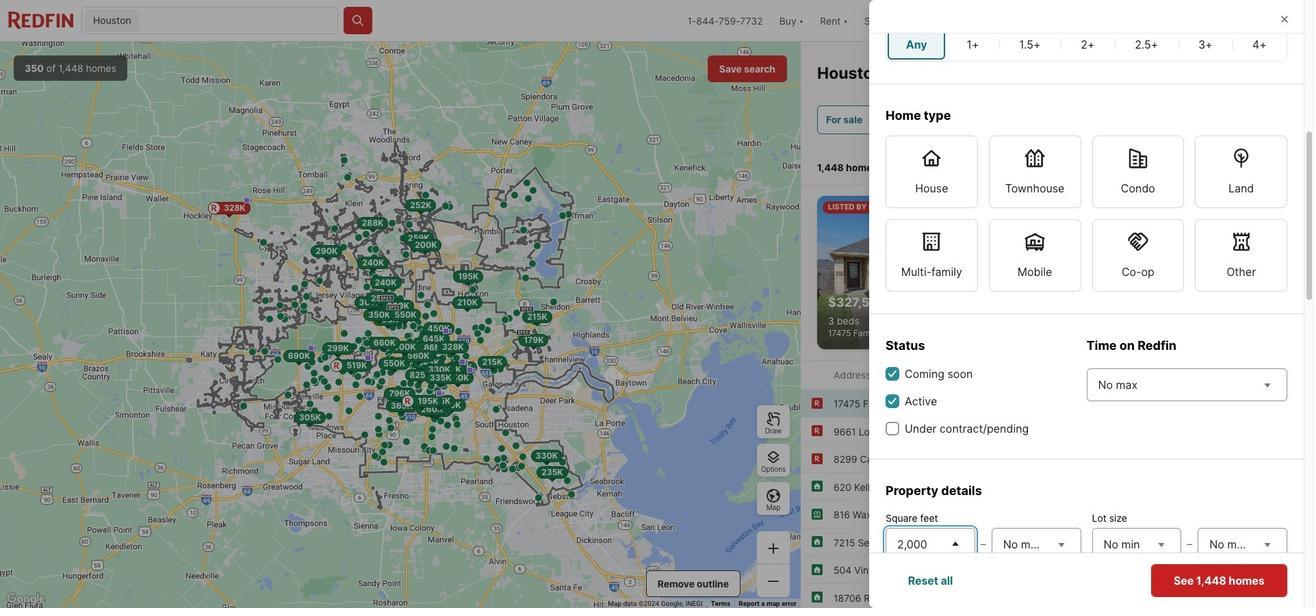 Task type: describe. For each thing, give the bounding box(es) containing it.
number of bathrooms row
[[886, 27, 1288, 62]]

3 cell from the left
[[1001, 29, 1060, 60]]

map region
[[0, 42, 801, 608]]

7 cell from the left
[[1234, 29, 1286, 60]]

2 cell from the left
[[949, 29, 998, 60]]

5 cell from the left
[[1116, 29, 1178, 60]]



Task type: locate. For each thing, give the bounding box(es) containing it.
cell
[[888, 29, 946, 60], [949, 29, 998, 60], [1001, 29, 1060, 60], [1063, 29, 1114, 60], [1116, 29, 1178, 60], [1180, 29, 1232, 60], [1234, 29, 1286, 60]]

None checkbox
[[886, 367, 900, 381]]

select a min and max value element
[[886, 525, 1082, 564], [1092, 525, 1288, 564], [886, 589, 1082, 608], [1092, 589, 1288, 608]]

dialog
[[870, 0, 1315, 608]]

1 cell from the left
[[888, 29, 946, 60]]

toggle search results photos view tab
[[1181, 148, 1234, 182]]

toggle search results table view tab
[[1237, 148, 1285, 182]]

6 cell from the left
[[1180, 29, 1232, 60]]

google image
[[3, 590, 49, 608]]

tab list
[[1167, 145, 1298, 184]]

submit search image
[[351, 14, 365, 27]]

list box
[[886, 136, 1288, 292]]

None checkbox
[[886, 394, 900, 408], [886, 422, 900, 435], [886, 394, 900, 408], [886, 422, 900, 435]]

option
[[886, 136, 978, 208], [989, 136, 1082, 208], [1092, 136, 1185, 208], [1196, 136, 1288, 208], [886, 219, 978, 292], [989, 219, 1082, 292], [1092, 219, 1185, 292], [1196, 219, 1288, 292]]

4 cell from the left
[[1063, 29, 1114, 60]]

agent photo image
[[1058, 196, 1085, 223]]

None search field
[[142, 8, 338, 35]]



Task type: vqa. For each thing, say whether or not it's contained in the screenshot.
Agent photo
yes



